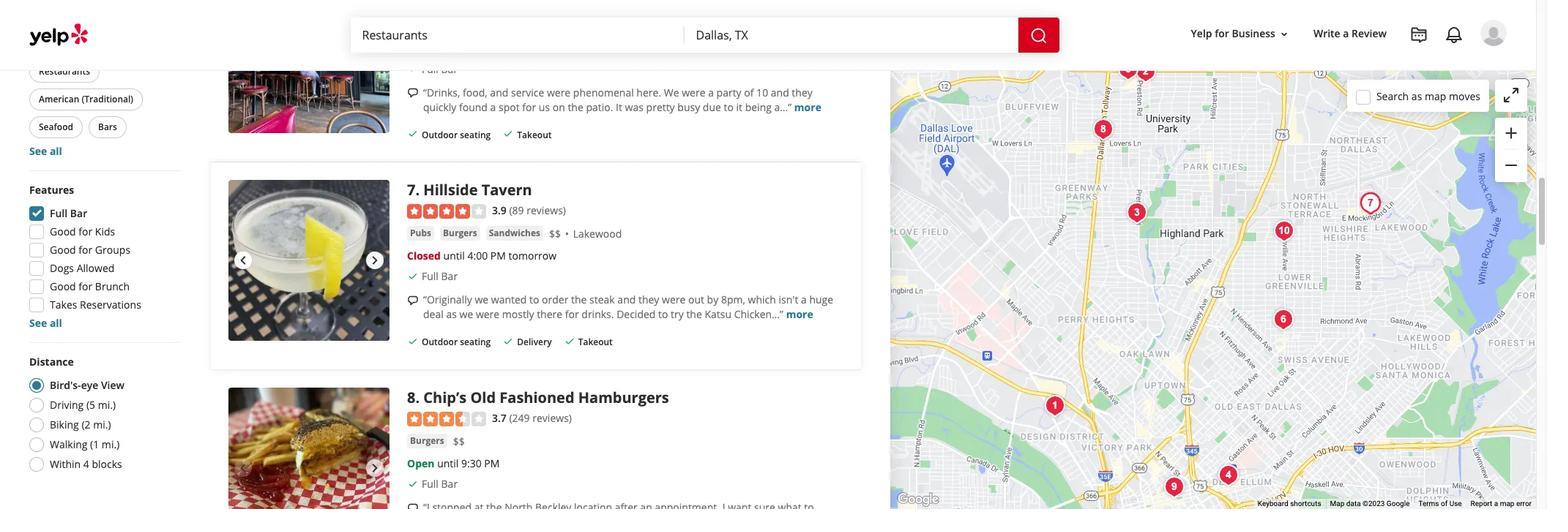 Task type: vqa. For each thing, say whether or not it's contained in the screenshot.
the bottom more link
yes



Task type: locate. For each thing, give the bounding box(es) containing it.
1 vertical spatial american
[[39, 93, 79, 105]]

0 vertical spatial outdoor seating
[[422, 129, 491, 141]]

for right yelp
[[1215, 27, 1229, 41]]

2 horizontal spatial to
[[724, 100, 734, 114]]

and up a…"
[[771, 85, 789, 99]]

more link down isn't
[[786, 308, 813, 322]]

full bar down the open until 9:30 pm on the bottom of page
[[422, 478, 458, 492]]

more link for they
[[794, 100, 822, 114]]

None search field
[[350, 18, 1062, 53]]

kids
[[95, 225, 115, 239]]

2 . from the top
[[415, 388, 420, 408]]

bar
[[441, 62, 458, 76], [70, 206, 87, 220], [441, 270, 458, 284], [441, 478, 458, 492]]

1 outdoor seating from the top
[[422, 129, 491, 141]]

mi.) for walking (1 mi.)
[[102, 438, 120, 452]]

uncle uber's image
[[1214, 461, 1243, 490]]

of left 10
[[744, 85, 754, 99]]

pm for old
[[484, 457, 500, 471]]

16 checkmark v2 image up 8
[[407, 336, 419, 348]]

and up decided
[[618, 293, 636, 307]]

1 horizontal spatial none field
[[696, 27, 1006, 43]]

brad k. image
[[1481, 20, 1507, 46]]

1 vertical spatial map
[[1500, 500, 1515, 508]]

see down seafood button
[[29, 144, 47, 158]]

0 vertical spatial .
[[415, 180, 420, 200]]

1 see from the top
[[29, 144, 47, 158]]

burgers button down 3.9 star rating image
[[440, 227, 480, 241]]

16 checkmark v2 image for takeout
[[564, 336, 575, 348]]

report a map error
[[1471, 500, 1532, 508]]

see for category
[[29, 144, 47, 158]]

1 vertical spatial all
[[50, 316, 62, 330]]

1 vertical spatial 16 checkmark v2 image
[[407, 479, 419, 491]]

0 vertical spatial 16 speech v2 image
[[407, 87, 419, 99]]

found
[[459, 100, 488, 114]]

burgers for burgers button to the middle
[[443, 227, 477, 240]]

burgers button
[[29, 33, 82, 55], [440, 227, 480, 241], [407, 434, 447, 449]]

0 vertical spatial see all
[[29, 144, 62, 158]]

0 vertical spatial burgers
[[39, 37, 72, 50]]

1 horizontal spatial and
[[618, 293, 636, 307]]

bar down the open until 9:30 pm on the bottom of page
[[441, 478, 458, 492]]

more for they
[[794, 100, 822, 114]]

1 horizontal spatial american
[[410, 20, 452, 32]]

full down opens
[[422, 62, 439, 76]]

outdoor seating down quickly
[[422, 129, 491, 141]]

full bar for previous image
[[422, 478, 458, 492]]

1 vertical spatial until
[[437, 457, 459, 471]]

Find text field
[[362, 27, 673, 43]]

0 horizontal spatial map
[[1425, 89, 1446, 103]]

we
[[475, 293, 489, 307], [459, 308, 473, 322]]

3 slideshow element from the top
[[228, 388, 390, 510]]

groups
[[95, 243, 130, 257]]

16 checkmark v2 image down open
[[407, 479, 419, 491]]

0 vertical spatial reviews)
[[527, 204, 566, 218]]

seating down "originally
[[460, 336, 491, 349]]

1 none field from the left
[[362, 27, 673, 43]]

next image left open
[[366, 460, 384, 477]]

they
[[792, 85, 813, 99], [638, 293, 659, 307]]

the inside '"drinks, food, and service were phenomenal here. we were a party of 10 and they quickly found a spot for us on the patio.   it was pretty busy due to it being a…"'
[[568, 100, 583, 114]]

$$
[[549, 227, 561, 241], [453, 435, 465, 449]]

pm right '9:30'
[[484, 457, 500, 471]]

american down the "restaurants" button
[[39, 93, 79, 105]]

1 all from the top
[[50, 144, 62, 158]]

9:30
[[461, 457, 482, 471]]

see all
[[29, 144, 62, 158], [29, 316, 62, 330]]

closed until 4:00 pm tomorrow
[[407, 249, 557, 263]]

map
[[1330, 500, 1345, 508]]

map left error
[[1500, 500, 1515, 508]]

party
[[717, 85, 742, 99]]

0 vertical spatial seating
[[460, 129, 491, 141]]

2 none field from the left
[[696, 27, 1006, 43]]

2 outdoor seating from the top
[[422, 336, 491, 349]]

we down "originally
[[459, 308, 473, 322]]

1 see all button from the top
[[29, 144, 62, 158]]

4.3 star rating image
[[407, 0, 486, 11]]

report
[[1471, 500, 1493, 508]]

for inside 'button'
[[1215, 27, 1229, 41]]

0 vertical spatial map
[[1425, 89, 1446, 103]]

3 good from the top
[[50, 280, 76, 294]]

mi.) right (1
[[102, 438, 120, 452]]

see all button for category
[[29, 144, 62, 158]]

until for hillside
[[443, 249, 465, 263]]

59
[[455, 41, 467, 55]]

2 horizontal spatial and
[[771, 85, 789, 99]]

spot
[[499, 100, 520, 114]]

seafood button
[[29, 116, 83, 138]]

food,
[[463, 85, 487, 99]]

see all down takes
[[29, 316, 62, 330]]

2 see all button from the top
[[29, 316, 62, 330]]

outdoor for "originally we wanted to order the steak and they were out by 8pm, which isn't a huge deal as we were mostly there for drinks.  decided to try the katsu chicken…"
[[422, 336, 458, 349]]

as down "originally
[[446, 308, 457, 322]]

2 outdoor from the top
[[422, 336, 458, 349]]

to left order
[[529, 293, 539, 307]]

sandwiches
[[489, 227, 540, 240]]

see all button down seafood button
[[29, 144, 62, 158]]

pm right 4:00
[[490, 249, 506, 263]]

we left wanted
[[475, 293, 489, 307]]

outdoor down quickly
[[422, 129, 458, 141]]

us
[[539, 100, 550, 114]]

0 vertical spatial 16 checkmark v2 image
[[564, 336, 575, 348]]

full bar up "originally
[[422, 270, 458, 284]]

next image
[[366, 44, 384, 62]]

full bar
[[422, 62, 458, 76], [50, 206, 87, 220], [422, 270, 458, 284], [422, 478, 458, 492]]

see
[[29, 144, 47, 158], [29, 316, 47, 330]]

3.9 star rating image
[[407, 205, 486, 219]]

were up busy
[[682, 85, 706, 99]]

2 vertical spatial the
[[686, 308, 702, 322]]

burgers for the bottommost burgers button
[[410, 435, 444, 448]]

burgers down category
[[39, 37, 72, 50]]

sadelle's image
[[1123, 198, 1152, 227]]

0 vertical spatial the
[[568, 100, 583, 114]]

1 horizontal spatial alamo club image
[[1269, 305, 1298, 334]]

takeout down us
[[517, 129, 552, 141]]

2 vertical spatial 16 speech v2 image
[[407, 503, 419, 510]]

1 vertical spatial reviews)
[[533, 411, 572, 425]]

0 horizontal spatial none field
[[362, 27, 673, 43]]

0 vertical spatial alamo club image
[[228, 0, 390, 133]]

more
[[794, 100, 822, 114], [786, 308, 813, 322]]

notifications image
[[1445, 26, 1463, 44]]

1 vertical spatial next image
[[366, 460, 384, 477]]

1 vertical spatial good
[[50, 243, 76, 257]]

0 vertical spatial slideshow element
[[228, 0, 390, 133]]

1 slideshow element from the top
[[228, 0, 390, 133]]

2 vertical spatial slideshow element
[[228, 388, 390, 510]]

None field
[[362, 27, 673, 43], [696, 27, 1006, 43]]

american up opens
[[410, 20, 452, 32]]

0 vertical spatial see
[[29, 144, 47, 158]]

16 speech v2 image left "drinks, on the top
[[407, 87, 419, 99]]

1 vertical spatial $$
[[453, 435, 465, 449]]

0 vertical spatial they
[[792, 85, 813, 99]]

2 seating from the top
[[460, 336, 491, 349]]

they up decided
[[638, 293, 659, 307]]

of inside '"drinks, food, and service were phenomenal here. we were a party of 10 and they quickly found a spot for us on the patio.   it was pretty busy due to it being a…"'
[[744, 85, 754, 99]]

wanted
[[491, 293, 527, 307]]

to left it
[[724, 100, 734, 114]]

16 checkmark v2 image left delivery
[[503, 336, 514, 348]]

zoom out image
[[1503, 157, 1520, 174]]

0 horizontal spatial 16 checkmark v2 image
[[407, 479, 419, 491]]

full down open
[[422, 478, 439, 492]]

were up on
[[547, 85, 571, 99]]

american
[[410, 20, 452, 32], [39, 93, 79, 105]]

until for chip's
[[437, 457, 459, 471]]

were
[[547, 85, 571, 99], [682, 85, 706, 99], [662, 293, 686, 307], [476, 308, 500, 322]]

2 vertical spatial mi.)
[[102, 438, 120, 452]]

life's good bar & grill image
[[1270, 216, 1299, 246]]

1 outdoor from the top
[[422, 129, 458, 141]]

2 see all from the top
[[29, 316, 62, 330]]

see for features
[[29, 316, 47, 330]]

1 vertical spatial to
[[529, 293, 539, 307]]

mi.) right (2 at the bottom of the page
[[93, 418, 111, 432]]

old
[[470, 388, 496, 408]]

1 horizontal spatial they
[[792, 85, 813, 99]]

16 speech v2 image down open
[[407, 503, 419, 510]]

takes reservations
[[50, 298, 141, 312]]

bar up good for kids
[[70, 206, 87, 220]]

1 vertical spatial more link
[[786, 308, 813, 322]]

$$ up tomorrow
[[549, 227, 561, 241]]

good for groups
[[50, 243, 130, 257]]

group containing features
[[25, 183, 182, 331]]

map
[[1425, 89, 1446, 103], [1500, 500, 1515, 508]]

reviews) down chip's old fashioned hamburgers "link"
[[533, 411, 572, 425]]

good up good for groups
[[50, 225, 76, 239]]

Near text field
[[696, 27, 1006, 43]]

.
[[415, 180, 420, 200], [415, 388, 420, 408]]

being
[[745, 100, 772, 114]]

sandwiches link
[[486, 227, 543, 241]]

of left "use"
[[1441, 500, 1448, 508]]

all for features
[[50, 316, 62, 330]]

dogs allowed
[[50, 261, 115, 275]]

1 see all from the top
[[29, 144, 62, 158]]

1 vertical spatial more
[[786, 308, 813, 322]]

1 vertical spatial see
[[29, 316, 47, 330]]

0 horizontal spatial $$
[[453, 435, 465, 449]]

a right isn't
[[801, 293, 807, 307]]

burgers for the top burgers button
[[39, 37, 72, 50]]

3 16 speech v2 image from the top
[[407, 503, 419, 510]]

2 next image from the top
[[366, 460, 384, 477]]

pubs
[[410, 227, 431, 240]]

mi.) for driving (5 mi.)
[[98, 398, 116, 412]]

group
[[26, 10, 182, 159], [1495, 118, 1527, 182], [25, 183, 182, 331]]

. left hillside
[[415, 180, 420, 200]]

they inside "originally we wanted to order the steak and they were out by 8pm, which isn't a huge deal as we were mostly there for drinks.  decided to try the katsu chicken…"
[[638, 293, 659, 307]]

more link right a…"
[[794, 100, 822, 114]]

burgers link up open
[[407, 434, 447, 449]]

16 checkmark v2 image right delivery
[[564, 336, 575, 348]]

previous image
[[234, 460, 252, 477]]

1 horizontal spatial to
[[658, 308, 668, 322]]

1 vertical spatial see all
[[29, 316, 62, 330]]

tomorrow
[[509, 249, 557, 263]]

burgers down 3.9 star rating image
[[443, 227, 477, 240]]

see all button for features
[[29, 316, 62, 330]]

$$ up the open until 9:30 pm on the bottom of page
[[453, 435, 465, 449]]

2 slideshow element from the top
[[228, 180, 390, 341]]

good for kids
[[50, 225, 115, 239]]

1 horizontal spatial takeout
[[578, 336, 613, 349]]

reviews) right "(89"
[[527, 204, 566, 218]]

more right a…"
[[794, 100, 822, 114]]

0 vertical spatial american
[[410, 20, 452, 32]]

katsu
[[705, 308, 732, 322]]

2 vertical spatial burgers
[[410, 435, 444, 448]]

0 vertical spatial outdoor
[[422, 129, 458, 141]]

$$ for old
[[453, 435, 465, 449]]

r+d kitchen image
[[1131, 57, 1161, 86]]

1 good from the top
[[50, 225, 76, 239]]

1 . from the top
[[415, 180, 420, 200]]

more link for isn't
[[786, 308, 813, 322]]

0 vertical spatial more
[[794, 100, 822, 114]]

burgers link down 3.9 star rating image
[[440, 227, 480, 241]]

restaurants
[[39, 65, 90, 78]]

0 horizontal spatial takeout
[[517, 129, 552, 141]]

as right search
[[1412, 89, 1422, 103]]

2 16 speech v2 image from the top
[[407, 295, 419, 307]]

for down dogs allowed
[[79, 280, 92, 294]]

within 4 blocks
[[50, 458, 122, 472]]

option group
[[25, 355, 182, 477]]

8
[[407, 388, 415, 408]]

were up 'try'
[[662, 293, 686, 307]]

16 checkmark v2 image
[[564, 336, 575, 348], [407, 479, 419, 491]]

0 vertical spatial mi.)
[[98, 398, 116, 412]]

full bar for previous icon
[[422, 270, 458, 284]]

all down seafood button
[[50, 144, 62, 158]]

1 horizontal spatial as
[[1412, 89, 1422, 103]]

keyboard
[[1258, 500, 1289, 508]]

2 good from the top
[[50, 243, 76, 257]]

bars
[[98, 121, 117, 133]]

bar down opens in 59 min
[[441, 62, 458, 76]]

order
[[542, 293, 569, 307]]

full bar down in
[[422, 62, 458, 76]]

and up spot
[[490, 85, 508, 99]]

0 vertical spatial as
[[1412, 89, 1422, 103]]

until left '9:30'
[[437, 457, 459, 471]]

1 vertical spatial we
[[459, 308, 473, 322]]

the down out at the left bottom of the page
[[686, 308, 702, 322]]

1 vertical spatial mi.)
[[93, 418, 111, 432]]

16 speech v2 image for 7
[[407, 295, 419, 307]]

phenomenal
[[573, 85, 634, 99]]

0 vertical spatial good
[[50, 225, 76, 239]]

the left steak
[[571, 293, 587, 307]]

1 horizontal spatial map
[[1500, 500, 1515, 508]]

1 horizontal spatial 16 checkmark v2 image
[[564, 336, 575, 348]]

allowed
[[77, 261, 115, 275]]

out
[[688, 293, 704, 307]]

1 vertical spatial 16 speech v2 image
[[407, 295, 419, 307]]

0 vertical spatial more link
[[794, 100, 822, 114]]

mi.) for biking (2 mi.)
[[93, 418, 111, 432]]

burgers button down category
[[29, 33, 82, 55]]

open
[[407, 457, 435, 471]]

rodeo goat image
[[1041, 391, 1070, 421]]

google image
[[894, 491, 942, 510]]

by
[[707, 293, 719, 307]]

1 seating from the top
[[460, 129, 491, 141]]

there
[[537, 308, 562, 322]]

0 vertical spatial $$
[[549, 227, 561, 241]]

0 horizontal spatial they
[[638, 293, 659, 307]]

1 vertical spatial slideshow element
[[228, 180, 390, 341]]

for up good for groups
[[79, 225, 92, 239]]

2 all from the top
[[50, 316, 62, 330]]

as inside "originally we wanted to order the steak and they were out by 8pm, which isn't a huge deal as we were mostly there for drinks.  decided to try the katsu chicken…"
[[446, 308, 457, 322]]

slideshow element for 7
[[228, 180, 390, 341]]

2 see from the top
[[29, 316, 47, 330]]

0 vertical spatial until
[[443, 249, 465, 263]]

option group containing distance
[[25, 355, 182, 477]]

outdoor down deal
[[422, 336, 458, 349]]

to left 'try'
[[658, 308, 668, 322]]

4:00
[[467, 249, 488, 263]]

lower greenville
[[628, 20, 708, 33]]

1 vertical spatial of
[[1441, 500, 1448, 508]]

1 vertical spatial outdoor seating
[[422, 336, 491, 349]]

more link
[[794, 100, 822, 114], [786, 308, 813, 322]]

1 vertical spatial pm
[[484, 457, 500, 471]]

walking (1 mi.)
[[50, 438, 120, 452]]

good for brunch
[[50, 280, 130, 294]]

see all down seafood button
[[29, 144, 62, 158]]

1 vertical spatial takeout
[[578, 336, 613, 349]]

bars button
[[89, 116, 127, 138]]

pm for tavern
[[490, 249, 506, 263]]

2 vertical spatial good
[[50, 280, 76, 294]]

more down isn't
[[786, 308, 813, 322]]

seafood
[[39, 121, 73, 133]]

huge
[[809, 293, 833, 307]]

good up dogs
[[50, 243, 76, 257]]

data
[[1346, 500, 1361, 508]]

deal
[[423, 308, 444, 322]]

to
[[724, 100, 734, 114], [529, 293, 539, 307], [658, 308, 668, 322]]

they right 10
[[792, 85, 813, 99]]

all for category
[[50, 144, 62, 158]]

burgers up open
[[410, 435, 444, 448]]

for for brunch
[[79, 280, 92, 294]]

none field near
[[696, 27, 1006, 43]]

16 checkmark v2 image
[[407, 63, 419, 75], [407, 128, 419, 140], [503, 128, 514, 140], [407, 271, 419, 283], [407, 336, 419, 348], [503, 336, 514, 348]]

a
[[1343, 27, 1349, 41], [708, 85, 714, 99], [490, 100, 496, 114], [801, 293, 807, 307], [1494, 500, 1498, 508]]

1 next image from the top
[[366, 252, 384, 270]]

for down service
[[522, 100, 536, 114]]

keyboard shortcuts
[[1258, 500, 1321, 508]]

for inside '"drinks, food, and service were phenomenal here. we were a party of 10 and they quickly found a spot for us on the patio.   it was pretty busy due to it being a…"'
[[522, 100, 536, 114]]

0 horizontal spatial of
[[744, 85, 754, 99]]

bar up "originally
[[441, 270, 458, 284]]

pm
[[490, 249, 506, 263], [484, 457, 500, 471]]

1 vertical spatial outdoor
[[422, 336, 458, 349]]

for down order
[[565, 308, 579, 322]]

see all for features
[[29, 316, 62, 330]]

hillside tavern image
[[1356, 189, 1385, 218]]

good for good for groups
[[50, 243, 76, 257]]

0 vertical spatial we
[[475, 293, 489, 307]]

of
[[744, 85, 754, 99], [1441, 500, 1448, 508]]

alamo club image
[[228, 0, 390, 133], [1269, 305, 1298, 334]]

full down closed
[[422, 270, 439, 284]]

error
[[1516, 500, 1532, 508]]

1 vertical spatial see all button
[[29, 316, 62, 330]]

1 vertical spatial as
[[446, 308, 457, 322]]

next image left closed
[[366, 252, 384, 270]]

review
[[1352, 27, 1387, 41]]

next image
[[366, 252, 384, 270], [366, 460, 384, 477]]

chip's old fashioned hamburgers image
[[1089, 115, 1118, 144]]

patio.
[[586, 100, 613, 114]]

write
[[1314, 27, 1341, 41]]

1 vertical spatial burgers link
[[407, 434, 447, 449]]

2 vertical spatial burgers button
[[407, 434, 447, 449]]

all down takes
[[50, 316, 62, 330]]

1 horizontal spatial $$
[[549, 227, 561, 241]]

0 vertical spatial pm
[[490, 249, 506, 263]]

1 vertical spatial burgers
[[443, 227, 477, 240]]

seating down found
[[460, 129, 491, 141]]

category
[[29, 10, 75, 23]]

0 vertical spatial takeout
[[517, 129, 552, 141]]

a inside "originally we wanted to order the steak and they were out by 8pm, which isn't a huge deal as we were mostly there for drinks.  decided to try the katsu chicken…"
[[801, 293, 807, 307]]

0 vertical spatial to
[[724, 100, 734, 114]]

the right on
[[568, 100, 583, 114]]

good up takes
[[50, 280, 76, 294]]

see all button down takes
[[29, 316, 62, 330]]

seating for spot
[[460, 129, 491, 141]]

burgers button up open
[[407, 434, 447, 449]]

tavern
[[482, 180, 532, 200]]

drinks.
[[582, 308, 614, 322]]

american (new)
[[410, 20, 480, 32]]

1 vertical spatial .
[[415, 388, 420, 408]]

16 speech v2 image
[[407, 87, 419, 99], [407, 295, 419, 307], [407, 503, 419, 510]]

good for good for kids
[[50, 225, 76, 239]]

see all button
[[29, 144, 62, 158], [29, 316, 62, 330]]

until left 4:00
[[443, 249, 465, 263]]

0 horizontal spatial as
[[446, 308, 457, 322]]

0 vertical spatial see all button
[[29, 144, 62, 158]]

0 vertical spatial of
[[744, 85, 754, 99]]

slideshow element
[[228, 0, 390, 133], [228, 180, 390, 341], [228, 388, 390, 510]]

takeout down drinks. at the bottom left of the page
[[578, 336, 613, 349]]

1 vertical spatial they
[[638, 293, 659, 307]]

takeout
[[517, 129, 552, 141], [578, 336, 613, 349]]

0 vertical spatial next image
[[366, 252, 384, 270]]

16 speech v2 image left "originally
[[407, 295, 419, 307]]

0 horizontal spatial american
[[39, 93, 79, 105]]

outdoor seating down deal
[[422, 336, 491, 349]]

full bar for next icon
[[422, 62, 458, 76]]

mi.) right the "(5"
[[98, 398, 116, 412]]



Task type: describe. For each thing, give the bounding box(es) containing it.
american for american (traditional)
[[39, 93, 79, 105]]

16 checkmark v2 image down spot
[[503, 128, 514, 140]]

7 . hillside tavern
[[407, 180, 532, 200]]

decided
[[617, 308, 656, 322]]

report a map error link
[[1471, 500, 1532, 508]]

lower
[[628, 20, 657, 33]]

a right write
[[1343, 27, 1349, 41]]

"drinks,
[[423, 85, 460, 99]]

write a review link
[[1308, 21, 1393, 47]]

here.
[[637, 85, 661, 99]]

opens
[[407, 41, 440, 55]]

a left spot
[[490, 100, 496, 114]]

american (traditional)
[[39, 93, 133, 105]]

hillside tavern link
[[423, 180, 532, 200]]

"originally we wanted to order the steak and they were out by 8pm, which isn't a huge deal as we were mostly there for drinks.  decided to try the katsu chicken…"
[[423, 293, 833, 322]]

which
[[748, 293, 776, 307]]

10
[[756, 85, 768, 99]]

0 horizontal spatial and
[[490, 85, 508, 99]]

0 horizontal spatial alamo club image
[[228, 0, 390, 133]]

reviews) for tavern
[[527, 204, 566, 218]]

. for 7
[[415, 180, 420, 200]]

0 horizontal spatial to
[[529, 293, 539, 307]]

outdoor seating for deal
[[422, 336, 491, 349]]

takes
[[50, 298, 77, 312]]

reviews) for old
[[533, 411, 572, 425]]

for for business
[[1215, 27, 1229, 41]]

hopdoddy burger bar image
[[1114, 55, 1143, 84]]

a up due on the left
[[708, 85, 714, 99]]

bar for next icon
[[441, 62, 458, 76]]

terms
[[1419, 500, 1439, 508]]

yelp for business
[[1191, 27, 1276, 41]]

1 horizontal spatial of
[[1441, 500, 1448, 508]]

bird's-eye view
[[50, 379, 125, 392]]

lakewood
[[573, 227, 622, 241]]

16 speech v2 image for 8
[[407, 503, 419, 510]]

1 vertical spatial the
[[571, 293, 587, 307]]

map region
[[734, 0, 1547, 510]]

greenville
[[660, 20, 708, 33]]

(5
[[86, 398, 95, 412]]

to inside '"drinks, food, and service were phenomenal here. we were a party of 10 and they quickly found a spot for us on the patio.   it was pretty busy due to it being a…"'
[[724, 100, 734, 114]]

quickly
[[423, 100, 456, 114]]

terms of use link
[[1419, 500, 1462, 508]]

bar for previous image
[[441, 478, 458, 492]]

16 checkmark v2 image down opens
[[407, 63, 419, 75]]

"originally
[[423, 293, 472, 307]]

. for 8
[[415, 388, 420, 408]]

yelp
[[1191, 27, 1212, 41]]

next image for 7 . hillside tavern
[[366, 252, 384, 270]]

seating for as
[[460, 336, 491, 349]]

steak
[[590, 293, 615, 307]]

1 vertical spatial alamo club image
[[1269, 305, 1298, 334]]

service
[[511, 85, 544, 99]]

(89
[[509, 204, 524, 218]]

closed
[[407, 249, 441, 263]]

0 vertical spatial burgers button
[[29, 33, 82, 55]]

the crafty irishman image
[[1160, 473, 1189, 502]]

1 vertical spatial burgers button
[[440, 227, 480, 241]]

full bar up good for kids
[[50, 206, 87, 220]]

3.7 star rating image
[[407, 412, 486, 427]]

blocks
[[92, 458, 122, 472]]

open until 9:30 pm
[[407, 457, 500, 471]]

8pm,
[[721, 293, 745, 307]]

yelp for business button
[[1185, 21, 1296, 47]]

features
[[29, 183, 74, 197]]

for for kids
[[79, 225, 92, 239]]

previous image
[[234, 252, 252, 270]]

16 checkmark v2 image down closed
[[407, 271, 419, 283]]

restaurants button
[[29, 61, 100, 83]]

next image for 8 . chip's old fashioned hamburgers
[[366, 460, 384, 477]]

on
[[553, 100, 565, 114]]

walking
[[50, 438, 87, 452]]

it
[[736, 100, 743, 114]]

for inside "originally we wanted to order the steak and they were out by 8pm, which isn't a huge deal as we were mostly there for drinks.  decided to try the katsu chicken…"
[[565, 308, 579, 322]]

chip's old fashioned hamburgers link
[[423, 388, 669, 408]]

were down wanted
[[476, 308, 500, 322]]

search as map moves
[[1377, 89, 1481, 103]]

search
[[1377, 89, 1409, 103]]

2 vertical spatial to
[[658, 308, 668, 322]]

user actions element
[[1179, 18, 1527, 108]]

full for next icon
[[422, 62, 439, 76]]

(249
[[509, 411, 530, 425]]

1 horizontal spatial we
[[475, 293, 489, 307]]

projects image
[[1410, 26, 1428, 44]]

16 chevron down v2 image
[[1278, 28, 1290, 40]]

eye
[[81, 379, 98, 392]]

see all for category
[[29, 144, 62, 158]]

outdoor seating for a
[[422, 129, 491, 141]]

full down features
[[50, 206, 67, 220]]

1 16 speech v2 image from the top
[[407, 87, 419, 99]]

chip's old fashioned hamburgers image
[[228, 388, 390, 510]]

16 checkmark v2 image up "7"
[[407, 128, 419, 140]]

bar for previous icon
[[441, 270, 458, 284]]

distance
[[29, 355, 74, 369]]

©2023
[[1363, 500, 1385, 508]]

they inside '"drinks, food, and service were phenomenal here. we were a party of 10 and they quickly found a spot for us on the patio.   it was pretty busy due to it being a…"'
[[792, 85, 813, 99]]

min
[[469, 41, 489, 55]]

search image
[[1030, 27, 1047, 44]]

for for groups
[[79, 243, 92, 257]]

it
[[616, 100, 622, 114]]

busy
[[678, 100, 700, 114]]

biking (2 mi.)
[[50, 418, 111, 432]]

driving (5 mi.)
[[50, 398, 116, 412]]

biking
[[50, 418, 79, 432]]

terms of use
[[1419, 500, 1462, 508]]

full for previous image
[[422, 478, 439, 492]]

group containing category
[[26, 10, 182, 159]]

(1
[[90, 438, 99, 452]]

use
[[1450, 500, 1462, 508]]

american (new) link
[[407, 19, 483, 33]]

16 checkmark v2 image for full bar
[[407, 479, 419, 491]]

0 vertical spatial burgers link
[[440, 227, 480, 241]]

expand map image
[[1503, 86, 1520, 104]]

within
[[50, 458, 81, 472]]

chip's
[[423, 388, 467, 408]]

hillside tavern image
[[228, 180, 390, 341]]

delivery
[[517, 336, 552, 349]]

shortcuts
[[1290, 500, 1321, 508]]

and inside "originally we wanted to order the steak and they were out by 8pm, which isn't a huge deal as we were mostly there for drinks.  decided to try the katsu chicken…"
[[618, 293, 636, 307]]

map for error
[[1500, 500, 1515, 508]]

0 horizontal spatial we
[[459, 308, 473, 322]]

more for isn't
[[786, 308, 813, 322]]

"drinks, food, and service were phenomenal here. we were a party of 10 and they quickly found a spot for us on the patio.   it was pretty busy due to it being a…"
[[423, 85, 813, 114]]

full for previous icon
[[422, 270, 439, 284]]

good for good for brunch
[[50, 280, 76, 294]]

view
[[101, 379, 125, 392]]

slideshow element for 8
[[228, 388, 390, 510]]

pretty
[[646, 100, 675, 114]]

fashioned
[[500, 388, 575, 408]]

outdoor for "drinks, food, and service were phenomenal here. we were a party of 10 and they quickly found a spot for us on the patio.   it was pretty busy due to it being a…"
[[422, 129, 458, 141]]

$$ for tavern
[[549, 227, 561, 241]]

a right report
[[1494, 500, 1498, 508]]

was
[[625, 100, 644, 114]]

none field the 'find'
[[362, 27, 673, 43]]

bird's-
[[50, 379, 81, 392]]

8 . chip's old fashioned hamburgers
[[407, 388, 669, 408]]

we
[[664, 85, 679, 99]]

zoom in image
[[1503, 124, 1520, 142]]

american for american (new)
[[410, 20, 452, 32]]

a…"
[[774, 100, 792, 114]]

due
[[703, 100, 721, 114]]

map for moves
[[1425, 89, 1446, 103]]

keyboard shortcuts button
[[1258, 499, 1321, 510]]

(2
[[82, 418, 90, 432]]

google
[[1387, 500, 1410, 508]]



